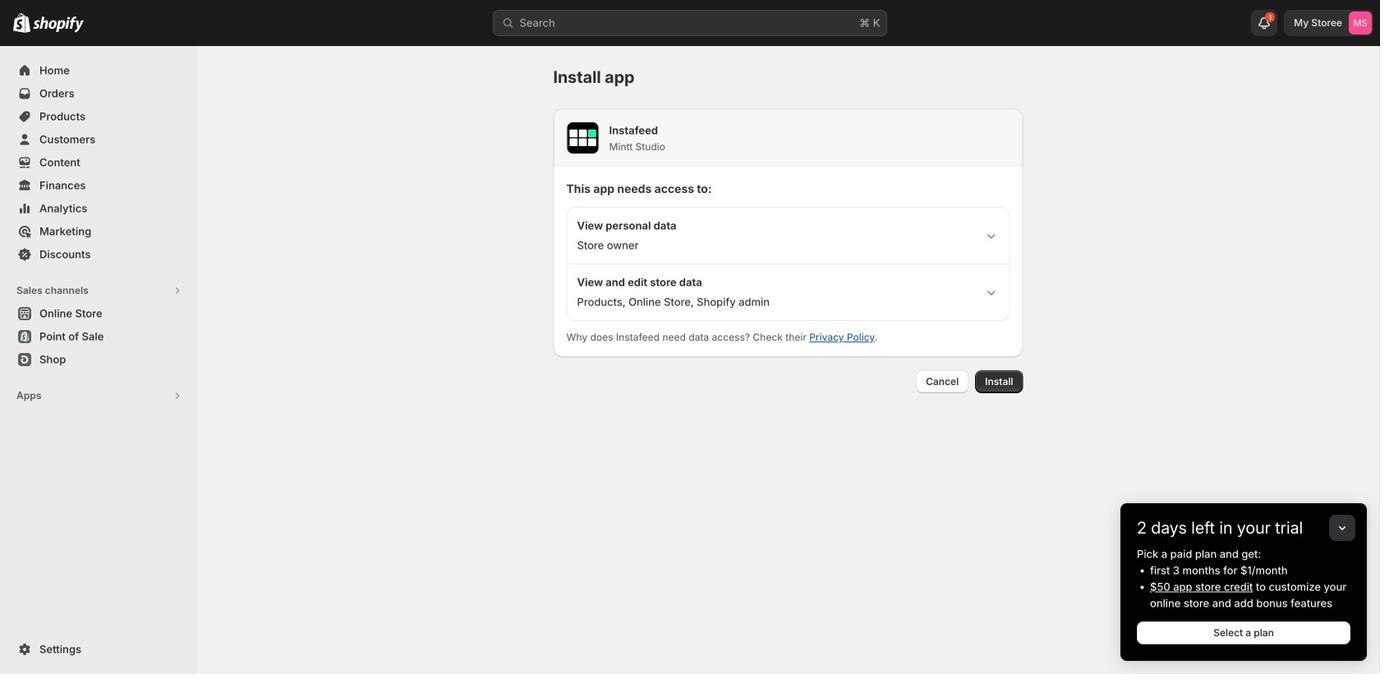 Task type: vqa. For each thing, say whether or not it's contained in the screenshot.
Customers
no



Task type: locate. For each thing, give the bounding box(es) containing it.
shopify image
[[13, 13, 30, 33], [33, 16, 84, 33]]



Task type: describe. For each thing, give the bounding box(es) containing it.
instafeed image
[[567, 122, 599, 154]]

0 horizontal spatial shopify image
[[13, 13, 30, 33]]

1 horizontal spatial shopify image
[[33, 16, 84, 33]]

my storee image
[[1349, 12, 1372, 35]]



